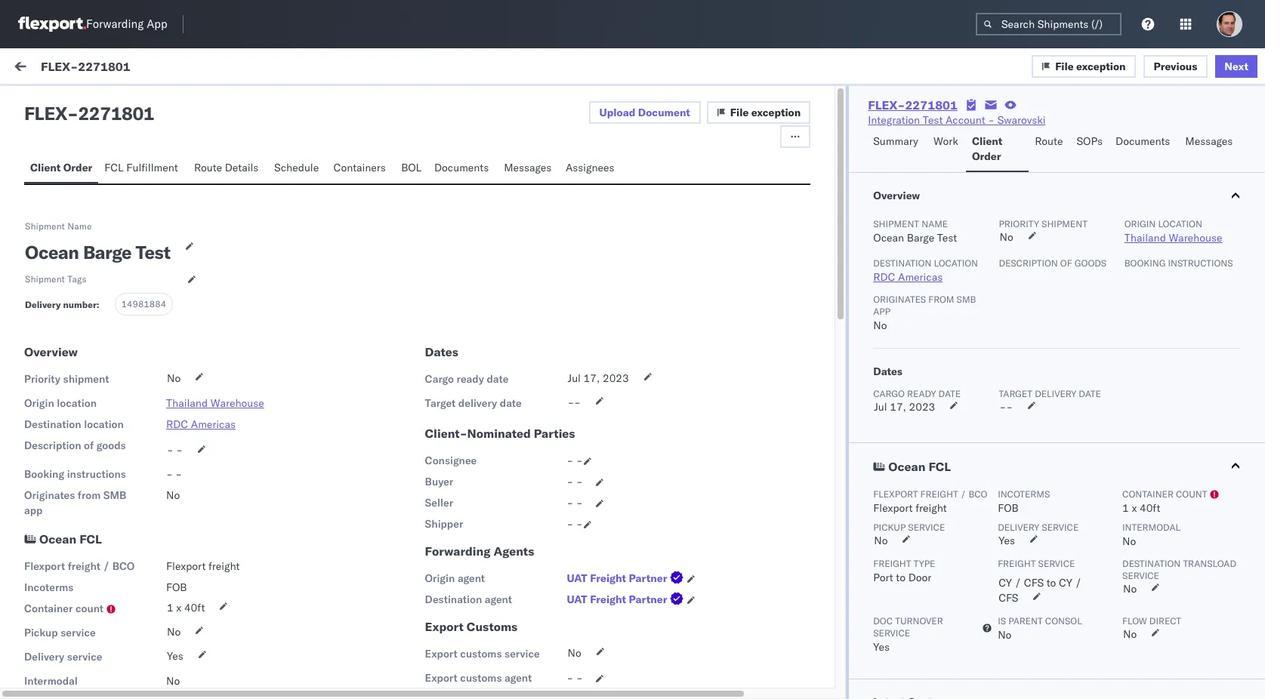 Task type: locate. For each thing, give the bounding box(es) containing it.
flow
[[1123, 616, 1148, 627]]

destination inside destination location rdc americas
[[874, 258, 932, 269]]

1 horizontal spatial x
[[1132, 502, 1138, 515]]

work down integration test account - swarovski
[[934, 135, 959, 148]]

schedule right recovery)
[[185, 640, 232, 654]]

bco
[[969, 489, 988, 500], [112, 560, 135, 574]]

origin up "booking"
[[1125, 218, 1156, 230]]

schedule
[[274, 161, 319, 175], [185, 640, 232, 654]]

2 customs from the top
[[460, 672, 502, 685]]

exception:
[[48, 444, 102, 457], [48, 640, 102, 654]]

1 vertical spatial origin
[[24, 397, 54, 410]]

flex - 2271801
[[24, 102, 154, 125]]

savant for i
[[108, 281, 140, 294]]

1 pdt from the top
[[544, 157, 563, 170]]

cy down freight service
[[999, 577, 1013, 590]]

to inside "cy / cfs to cy / cfs"
[[1047, 577, 1057, 590]]

1 vertical spatial uat
[[567, 593, 588, 607]]

3 export from the top
[[425, 672, 458, 685]]

shipment inside shipment, this often occurs when unloading cargo takes please note that this may impact your shipment's appreciate your understanding and will shipment as soon
[[45, 602, 90, 616]]

1 partner from the top
[[629, 572, 668, 586]]

service down as
[[67, 651, 102, 664]]

name for shipment name
[[67, 221, 92, 232]]

5 savant from the top
[[108, 418, 140, 431]]

uat for origin agent
[[567, 572, 588, 586]]

1 vertical spatial app
[[874, 306, 891, 317]]

0 horizontal spatial barge
[[83, 241, 132, 264]]

0 vertical spatial smb
[[957, 294, 977, 305]]

0 horizontal spatial smb
[[103, 489, 127, 503]]

3 26, from the top
[[448, 445, 464, 458]]

customs
[[460, 648, 502, 661], [460, 672, 502, 685]]

2023, for comment
[[467, 157, 497, 170]]

2023, for whatever
[[467, 361, 497, 374]]

17,
[[584, 372, 600, 385], [890, 401, 907, 414]]

1 horizontal spatial of
[[1061, 258, 1073, 269]]

partnership.
[[89, 489, 148, 503]]

2 oct from the top
[[428, 361, 445, 374]]

ocean fcl up the "often"
[[39, 532, 102, 547]]

4 flex- 458574 from the top
[[977, 543, 1048, 557]]

my work
[[15, 58, 82, 79]]

delay
[[198, 444, 226, 457], [105, 655, 134, 669]]

smb inside originates from smb app no
[[957, 294, 977, 305]]

file exception up category
[[731, 106, 801, 119]]

location up the booking instructions
[[1159, 218, 1203, 230]]

458574 for we
[[1009, 543, 1048, 557]]

waka
[[174, 375, 201, 388]]

(3)
[[67, 96, 86, 110]]

savant
[[108, 145, 140, 158], [108, 213, 140, 226], [108, 281, 140, 294], [108, 349, 140, 362], [108, 418, 140, 431], [108, 614, 140, 628]]

overview inside overview button
[[874, 189, 921, 203]]

yes down doc on the right bottom of page
[[874, 641, 890, 654]]

incoterms fob
[[998, 489, 1051, 515]]

delay down recovery)
[[105, 655, 134, 669]]

when
[[131, 557, 157, 571]]

ocean inside shipment name ocean barge test
[[874, 231, 905, 245]]

flex- 458574 for we
[[977, 543, 1048, 557]]

description of goods down destination location
[[24, 439, 126, 453]]

name
[[922, 218, 948, 230], [67, 221, 92, 232]]

2023, left 4:23
[[467, 157, 497, 170]]

0 vertical spatial intermodal
[[1123, 522, 1181, 533]]

/ left incoterms fob
[[961, 489, 967, 500]]

omkar savant for comment
[[73, 145, 140, 158]]

oct for whatever
[[428, 361, 445, 374]]

export for export customs service
[[425, 648, 458, 661]]

location inside destination location rdc americas
[[934, 258, 979, 269]]

4 omkar from the top
[[73, 349, 105, 362]]

freight for flexport freight / bco
[[68, 560, 100, 574]]

client-nominated parties
[[425, 426, 575, 441]]

0 horizontal spatial app
[[147, 17, 167, 31]]

description of goods for booking
[[999, 258, 1107, 269]]

0 horizontal spatial priority shipment
[[24, 373, 109, 386]]

2 export from the top
[[425, 648, 458, 661]]

4 pdt from the top
[[544, 543, 563, 557]]

destination for destination transload service
[[1123, 558, 1181, 570]]

0 vertical spatial overview
[[874, 189, 921, 203]]

we are notifying
[[45, 542, 123, 555]]

destination inside destination transload service
[[1123, 558, 1181, 570]]

customs down export customs service
[[460, 672, 502, 685]]

cy down service
[[1059, 577, 1073, 590]]

1 vertical spatial exception:
[[48, 640, 102, 654]]

0 horizontal spatial dates
[[425, 345, 459, 360]]

4 26, from the top
[[448, 543, 464, 557]]

2 exception: from the top
[[48, 640, 102, 654]]

savant up exception: warehouse devan delay
[[108, 418, 140, 431]]

3 omkar from the top
[[73, 281, 105, 294]]

1 vertical spatial uat freight partner
[[567, 593, 668, 607]]

1 vertical spatial x
[[176, 602, 182, 615]]

4 oct from the top
[[428, 543, 445, 557]]

test inside shipment name ocean barge test
[[938, 231, 958, 245]]

priority shipment for booking
[[24, 373, 109, 386]]

pdt
[[544, 157, 563, 170], [544, 361, 563, 374], [544, 445, 563, 458], [544, 543, 563, 557], [544, 641, 563, 655]]

26,
[[448, 157, 464, 170], [448, 361, 464, 374], [448, 445, 464, 458], [448, 543, 464, 557], [448, 641, 464, 655]]

0 horizontal spatial work
[[43, 58, 82, 79]]

0 horizontal spatial intermodal
[[24, 675, 78, 688]]

0 horizontal spatial 17,
[[584, 372, 600, 385]]

great
[[88, 474, 112, 487]]

delivery
[[1035, 388, 1077, 400], [459, 397, 497, 410]]

1 horizontal spatial 17,
[[890, 401, 907, 414]]

upload document button
[[589, 101, 701, 124]]

0 vertical spatial documents
[[1116, 135, 1171, 148]]

0 vertical spatial description of goods
[[999, 258, 1107, 269]]

uat
[[567, 572, 588, 586], [567, 593, 588, 607]]

smb inside "originates from smb app"
[[103, 489, 127, 503]]

documents button left 4:23
[[428, 154, 498, 184]]

0 horizontal spatial --
[[568, 396, 581, 410]]

thailand inside 'origin location thailand warehouse'
[[1125, 231, 1167, 245]]

omkar savant up fcl fulfillment
[[73, 145, 140, 158]]

shipment,
[[191, 542, 239, 555]]

0 horizontal spatial to
[[896, 571, 906, 585]]

0 vertical spatial 40ft
[[1140, 502, 1161, 515]]

rdc americas link for originates from smb app
[[166, 418, 236, 431]]

integration
[[868, 113, 921, 127]]

1 uat from the top
[[567, 572, 588, 586]]

0 horizontal spatial fob
[[166, 581, 187, 595]]

barge left test.
[[83, 241, 132, 264]]

1 horizontal spatial your
[[205, 572, 226, 586]]

1 uat freight partner from the top
[[567, 572, 668, 586]]

work for related
[[1012, 131, 1032, 142]]

1 flex- 458574 from the top
[[977, 157, 1048, 170]]

service down doc on the right bottom of page
[[874, 628, 911, 639]]

details
[[225, 161, 259, 175]]

resize handle column header
[[403, 126, 421, 700], [678, 126, 696, 700], [952, 126, 971, 700], [1227, 126, 1245, 700]]

0 vertical spatial app
[[147, 17, 167, 31]]

fcl inside button
[[929, 459, 951, 475]]

omkar up :
[[73, 281, 105, 294]]

1 horizontal spatial forwarding
[[425, 544, 491, 559]]

0 horizontal spatial delivery
[[459, 397, 497, 410]]

pdt for comment
[[544, 157, 563, 170]]

sops button
[[1071, 128, 1110, 172]]

partner for origin agent
[[629, 572, 668, 586]]

route for route
[[1035, 135, 1064, 148]]

1 horizontal spatial americas
[[898, 271, 943, 284]]

goods for booking instructions
[[1075, 258, 1107, 269]]

omkar savant up exception: warehouse devan delay
[[73, 418, 140, 431]]

file exception
[[1056, 59, 1126, 73], [731, 106, 801, 119]]

uat for destination agent
[[567, 593, 588, 607]]

originates inside originates from smb app no
[[874, 294, 927, 305]]

ocean inside button
[[889, 459, 926, 475]]

delay for availability
[[105, 655, 134, 669]]

intermodal for intermodal no
[[1123, 522, 1181, 533]]

26, down shipper at the left
[[448, 543, 464, 557]]

fob inside incoterms fob
[[998, 502, 1019, 515]]

ocean fcl inside button
[[889, 459, 951, 475]]

your down that
[[99, 587, 120, 601]]

2 this from the top
[[45, 557, 66, 571]]

originates for app
[[24, 489, 75, 503]]

2 2023, from the top
[[467, 361, 497, 374]]

to for cy
[[1047, 577, 1057, 590]]

test up destination location rdc americas
[[938, 231, 958, 245]]

app down destination location rdc americas
[[874, 306, 891, 317]]

2 458574 from the top
[[1009, 225, 1048, 238]]

4 omkar savant from the top
[[73, 349, 140, 362]]

priority for originates from smb app
[[24, 373, 60, 386]]

- - for seller
[[567, 496, 583, 510]]

no inside originates from smb app no
[[874, 319, 887, 332]]

oct down client-
[[428, 445, 445, 458]]

1 horizontal spatial warehouse
[[211, 397, 264, 410]]

client order for the right client order button
[[972, 135, 1003, 163]]

2:45
[[499, 445, 522, 458], [499, 543, 522, 557]]

overview up the whatever at the left bottom of the page
[[24, 345, 78, 360]]

2 uat freight partner link from the top
[[567, 592, 687, 608]]

commendation
[[104, 307, 175, 320]]

0 vertical spatial warehouse
[[1169, 231, 1223, 245]]

1 omkar from the top
[[73, 145, 105, 158]]

destination for destination location
[[24, 418, 81, 431]]

savant up the '14981884'
[[108, 281, 140, 294]]

test inside "link"
[[923, 113, 943, 127]]

uat freight partner
[[567, 572, 668, 586], [567, 593, 668, 607]]

unloading
[[160, 557, 207, 571]]

2023, left 3:30
[[467, 361, 497, 374]]

location for destination location
[[84, 418, 124, 431]]

bco for flexport freight / bco flexport freight
[[969, 489, 988, 500]]

shipment up origin location
[[63, 373, 109, 386]]

destination location
[[24, 418, 124, 431]]

2 vertical spatial delivery
[[24, 651, 64, 664]]

40ft up intermodal no
[[1140, 502, 1161, 515]]

flex-2271801 link
[[868, 97, 958, 113]]

0 horizontal spatial 1
[[167, 602, 174, 615]]

0 vertical spatial delay
[[198, 444, 226, 457]]

cy
[[999, 577, 1013, 590], [1059, 577, 1073, 590]]

smb down "deal"
[[103, 489, 127, 503]]

- -
[[167, 444, 183, 457], [567, 454, 583, 468], [166, 468, 182, 481], [567, 475, 583, 489], [567, 496, 583, 510], [567, 518, 583, 531], [567, 672, 583, 685]]

4 savant from the top
[[108, 349, 140, 362]]

pickup up availability
[[24, 626, 58, 640]]

4 2023, from the top
[[467, 543, 497, 557]]

from inside originates from smb app no
[[929, 294, 955, 305]]

service up availability
[[61, 626, 96, 640]]

oct 26, 2023, 2:45 pm pdt up origin agent
[[428, 543, 563, 557]]

oct down shipper at the left
[[428, 543, 445, 557]]

of down overview button
[[1061, 258, 1073, 269]]

pdt left assignees
[[544, 157, 563, 170]]

i
[[45, 307, 48, 320]]

container count down appreciate at the left of the page
[[24, 602, 104, 616]]

ocean fcl button
[[850, 444, 1266, 489]]

location for destination location rdc americas
[[934, 258, 979, 269]]

0 vertical spatial origin
[[1125, 218, 1156, 230]]

this left is
[[45, 474, 66, 487]]

count down appreciate at the left of the page
[[76, 602, 104, 616]]

1 horizontal spatial messages
[[1186, 135, 1234, 148]]

1 export from the top
[[425, 620, 464, 635]]

x up intermodal no
[[1132, 502, 1138, 515]]

savant up fcl fulfillment
[[108, 145, 140, 158]]

0 horizontal spatial warehouse
[[104, 444, 161, 457]]

route for route details
[[194, 161, 222, 175]]

0 vertical spatial cargo
[[425, 373, 454, 386]]

shipment inside shipment name ocean barge test
[[874, 218, 920, 230]]

0 vertical spatial your
[[205, 572, 226, 586]]

1 exception: from the top
[[48, 444, 102, 457]]

/ inside flexport freight / bco flexport freight
[[961, 489, 967, 500]]

3 pm from the top
[[525, 445, 541, 458]]

integration test account - swarovski
[[868, 113, 1046, 127]]

cfs up is
[[999, 592, 1019, 605]]

of for booking
[[84, 439, 94, 453]]

1 horizontal spatial a
[[95, 307, 101, 320]]

5 omkar from the top
[[73, 418, 105, 431]]

1 vertical spatial incoterms
[[24, 581, 74, 595]]

0 vertical spatial fcl
[[104, 161, 124, 175]]

pm
[[525, 157, 541, 170], [525, 361, 541, 374], [525, 445, 541, 458], [525, 543, 541, 557], [525, 641, 541, 655]]

- - for description of goods
[[167, 444, 183, 457]]

container up intermodal no
[[1123, 489, 1174, 500]]

originates inside "originates from smb app"
[[24, 489, 75, 503]]

6 savant from the top
[[108, 614, 140, 628]]

1 2023, from the top
[[467, 157, 497, 170]]

file
[[1056, 59, 1074, 73], [731, 106, 749, 119]]

1 horizontal spatial fob
[[998, 502, 1019, 515]]

0 vertical spatial cargo ready date
[[425, 373, 509, 386]]

omkar savant up :
[[73, 281, 140, 294]]

delay inside recovery) schedule availability delay
[[105, 655, 134, 669]]

no
[[1000, 230, 1014, 244], [874, 319, 887, 332], [167, 372, 181, 385], [166, 489, 180, 503], [874, 534, 888, 548], [1123, 535, 1137, 549], [1124, 583, 1137, 596], [167, 626, 181, 639], [1124, 628, 1137, 642], [998, 629, 1012, 642], [568, 647, 582, 660], [166, 675, 180, 688]]

from for originates from smb app no
[[929, 294, 955, 305]]

2 26, from the top
[[448, 361, 464, 374]]

order down flex - 2271801 at the top left of page
[[63, 161, 92, 175]]

item/shipment
[[1034, 131, 1096, 142]]

flex- 458574 up freight service
[[977, 543, 1048, 557]]

freight for flexport freight
[[209, 560, 240, 574]]

1 26, from the top
[[448, 157, 464, 170]]

0 vertical spatial description
[[999, 258, 1058, 269]]

exception: for exception: warehouse devan delay
[[48, 444, 102, 457]]

shipment for shipment name ocean barge test
[[874, 218, 920, 230]]

route left details
[[194, 161, 222, 175]]

1 uat freight partner link from the top
[[567, 571, 687, 586]]

pickup up freight type port to door
[[874, 522, 906, 533]]

pm for comment
[[525, 157, 541, 170]]

1 savant from the top
[[108, 145, 140, 158]]

this inside shipment, this often occurs when unloading cargo takes please note that this may impact your shipment's appreciate your understanding and will shipment as soon
[[45, 557, 66, 571]]

1 vertical spatial description of goods
[[24, 439, 126, 453]]

0 vertical spatial container
[[1123, 489, 1174, 500]]

6 omkar from the top
[[73, 614, 105, 628]]

uat freight partner link for destination agent
[[567, 592, 687, 608]]

target delivery date
[[999, 388, 1102, 400], [425, 397, 522, 410]]

export for export customs
[[425, 620, 464, 635]]

2 oct 26, 2023, 2:45 pm pdt from the top
[[428, 543, 563, 557]]

2 flex- 458574 from the top
[[977, 225, 1048, 238]]

1 horizontal spatial flex-2271801
[[868, 97, 958, 113]]

partner for destination agent
[[629, 593, 668, 607]]

to inside freight type port to door
[[896, 571, 906, 585]]

0 vertical spatial 17,
[[584, 372, 600, 385]]

1 pm from the top
[[525, 157, 541, 170]]

origin up destination agent
[[425, 572, 455, 586]]

1 horizontal spatial thailand
[[1125, 231, 1167, 245]]

my
[[15, 58, 39, 79]]

omkar savant up floats
[[73, 349, 140, 362]]

direct
[[1150, 616, 1182, 627]]

barge
[[907, 231, 935, 245], [83, 241, 132, 264]]

agent up destination agent
[[458, 572, 485, 586]]

0 horizontal spatial jul
[[568, 372, 581, 385]]

thailand warehouse link
[[1125, 231, 1223, 245], [166, 397, 264, 410]]

omkar savant down that
[[73, 614, 140, 628]]

1 horizontal spatial name
[[922, 218, 948, 230]]

shipment up latent
[[25, 221, 65, 232]]

omkar savant up messaging
[[73, 213, 140, 226]]

no inside intermodal no
[[1123, 535, 1137, 549]]

target delivery date up ocean fcl button
[[999, 388, 1102, 400]]

work down swarovski
[[1012, 131, 1032, 142]]

dates down originates from smb app no
[[874, 365, 903, 379]]

0 vertical spatial route
[[1035, 135, 1064, 148]]

pdt down parties
[[544, 445, 563, 458]]

2 omkar from the top
[[73, 213, 105, 226]]

1 customs from the top
[[460, 648, 502, 661]]

0 vertical spatial file exception
[[1056, 59, 1126, 73]]

no down is
[[998, 629, 1012, 642]]

1 horizontal spatial to
[[1047, 577, 1057, 590]]

assignees button
[[560, 154, 624, 184]]

0 horizontal spatial jul 17, 2023
[[568, 372, 629, 385]]

delay down rdc americas
[[198, 444, 226, 457]]

flex- down is
[[977, 641, 1009, 655]]

1 horizontal spatial bco
[[969, 489, 988, 500]]

pdt right 3:30
[[544, 361, 563, 374]]

forwarding up origin agent
[[425, 544, 491, 559]]

uat freight partner link for origin agent
[[567, 571, 687, 586]]

1 horizontal spatial work
[[1012, 131, 1032, 142]]

2023
[[603, 372, 629, 385], [909, 401, 936, 414]]

name for shipment name ocean barge test
[[922, 218, 948, 230]]

summary button
[[868, 128, 928, 172]]

shipment for booking
[[63, 373, 109, 386]]

thailand warehouse link down waka!
[[166, 397, 264, 410]]

client down account at the right of the page
[[972, 135, 1003, 148]]

0 vertical spatial uat freight partner link
[[567, 571, 687, 586]]

agent
[[458, 572, 485, 586], [485, 593, 512, 607], [505, 672, 532, 685]]

0 vertical spatial thailand
[[1125, 231, 1167, 245]]

0 vertical spatial uat
[[567, 572, 588, 586]]

1 horizontal spatial container
[[1123, 489, 1174, 500]]

0 horizontal spatial x
[[176, 602, 182, 615]]

export for export customs agent
[[425, 672, 458, 685]]

location for origin location
[[57, 397, 97, 410]]

incoterms
[[998, 489, 1051, 500], [24, 581, 74, 595]]

flexport freight / bco flexport freight
[[874, 489, 988, 515]]

flex- 458574 for latent
[[977, 225, 1048, 238]]

destination transload service
[[1123, 558, 1237, 582]]

4 458574 from the top
[[1009, 543, 1048, 557]]

1 omkar savant from the top
[[73, 145, 140, 158]]

0 horizontal spatial 1 x 40ft
[[167, 602, 205, 615]]

0 horizontal spatial cargo ready date
[[425, 373, 509, 386]]

overview
[[874, 189, 921, 203], [24, 345, 78, 360]]

1 horizontal spatial fcl
[[104, 161, 124, 175]]

warehouse for thailand warehouse
[[211, 397, 264, 410]]

rdc americas link
[[874, 271, 943, 284], [166, 418, 236, 431]]

0 horizontal spatial of
[[84, 439, 94, 453]]

thailand warehouse link for instructions
[[1125, 231, 1223, 245]]

1 horizontal spatial pickup
[[874, 522, 906, 533]]

pickup service up availability
[[24, 626, 96, 640]]

oct down export customs
[[428, 641, 445, 655]]

0 horizontal spatial originates
[[24, 489, 75, 503]]

26, for we
[[448, 543, 464, 557]]

schedule button
[[268, 154, 328, 184]]

from for originates from smb app
[[78, 489, 101, 503]]

0 horizontal spatial target
[[425, 397, 456, 410]]

2:44
[[499, 641, 522, 655]]

rdc
[[874, 271, 896, 284], [166, 418, 188, 431]]

thailand warehouse link up the booking instructions
[[1125, 231, 1223, 245]]

thailand down waka
[[166, 397, 208, 410]]

2 pm from the top
[[525, 361, 541, 374]]

smb for originates from smb app no
[[957, 294, 977, 305]]

3 oct from the top
[[428, 445, 445, 458]]

26, down export customs
[[448, 641, 464, 655]]

client order
[[972, 135, 1003, 163], [30, 161, 92, 175]]

warehouse inside 'origin location thailand warehouse'
[[1169, 231, 1223, 245]]

is
[[68, 474, 77, 487]]

1 x 40ft down "and"
[[167, 602, 205, 615]]

origin for origin location thailand warehouse
[[1125, 218, 1156, 230]]

work up the external (3)
[[43, 58, 82, 79]]

exception: up availability
[[48, 640, 102, 654]]

0 vertical spatial x
[[1132, 502, 1138, 515]]

recovery)
[[129, 640, 182, 654]]

destination down origin location
[[24, 418, 81, 431]]

intermodal for intermodal
[[24, 675, 78, 688]]

0 vertical spatial 1 x 40ft
[[1123, 502, 1161, 515]]

customs up export customs agent
[[460, 648, 502, 661]]

4 resize handle column header from the left
[[1227, 126, 1245, 700]]

ocean fcl
[[889, 459, 951, 475], [39, 532, 102, 547]]

description of goods
[[999, 258, 1107, 269], [24, 439, 126, 453]]

0 vertical spatial 1
[[1123, 502, 1130, 515]]

rdc up originates from smb app no
[[874, 271, 896, 284]]

0 horizontal spatial ocean fcl
[[39, 532, 102, 547]]

origin inside 'origin location thailand warehouse'
[[1125, 218, 1156, 230]]

origin for origin location
[[24, 397, 54, 410]]

2023, for we
[[467, 543, 497, 557]]

458574 down overview button
[[1009, 225, 1048, 238]]

2 pdt from the top
[[544, 361, 563, 374]]

1 vertical spatial pickup service
[[24, 626, 96, 640]]

1 x 40ft
[[1123, 502, 1161, 515], [167, 602, 205, 615]]

name inside shipment name ocean barge test
[[922, 218, 948, 230]]

description of goods for booking
[[24, 439, 126, 453]]

1 horizontal spatial order
[[972, 150, 1002, 163]]

0 vertical spatial 2:45
[[499, 445, 522, 458]]

2 omkar savant from the top
[[73, 213, 140, 226]]

0 horizontal spatial container
[[24, 602, 73, 616]]

1 horizontal spatial schedule
[[274, 161, 319, 175]]

location inside 'origin location thailand warehouse'
[[1159, 218, 1203, 230]]

flexport. image
[[18, 17, 86, 32]]

export customs agent
[[425, 672, 532, 685]]

bco inside flexport freight / bco flexport freight
[[969, 489, 988, 500]]

1 458574 from the top
[[1009, 157, 1048, 170]]

- - for export customs agent
[[567, 672, 583, 685]]

1 horizontal spatial app
[[874, 306, 891, 317]]

2023, down the "nominated" on the bottom left of page
[[467, 445, 497, 458]]

3 savant from the top
[[108, 281, 140, 294]]

booking
[[1125, 258, 1166, 269]]

barge inside shipment name ocean barge test
[[907, 231, 935, 245]]

forwarding for forwarding app
[[86, 17, 144, 31]]

omkar savant for latent
[[73, 213, 140, 226]]

delivery service down incoterms fob
[[998, 522, 1079, 533]]

1 vertical spatial 1
[[167, 602, 174, 615]]

service
[[909, 522, 946, 533], [1042, 522, 1079, 533], [1123, 571, 1160, 582], [61, 626, 96, 640], [874, 628, 911, 639], [505, 648, 540, 661], [67, 651, 102, 664]]

this
[[45, 474, 66, 487], [45, 557, 66, 571]]

freight
[[874, 558, 912, 570], [998, 558, 1036, 570], [590, 572, 627, 586], [590, 593, 627, 607]]

documents
[[1116, 135, 1171, 148], [434, 161, 489, 175]]

1 oct from the top
[[428, 157, 445, 170]]

agent down 2:44
[[505, 672, 532, 685]]

app up import work "button"
[[147, 17, 167, 31]]

oct right bol
[[428, 157, 445, 170]]

-
[[67, 102, 78, 125], [989, 113, 995, 127], [568, 396, 575, 410], [575, 396, 581, 410], [1000, 401, 1007, 414], [1007, 401, 1013, 414], [167, 444, 174, 457], [176, 444, 183, 457], [567, 454, 574, 468], [577, 454, 583, 468], [166, 468, 173, 481], [176, 468, 182, 481], [567, 475, 574, 489], [577, 475, 583, 489], [567, 496, 574, 510], [577, 496, 583, 510], [567, 518, 574, 531], [577, 518, 583, 531], [567, 672, 574, 685], [577, 672, 583, 685]]

latent
[[45, 239, 76, 252]]

3 omkar savant from the top
[[73, 281, 140, 294]]

omkar for i
[[73, 281, 105, 294]]

1 this from the top
[[45, 474, 66, 487]]

4 pm from the top
[[525, 543, 541, 557]]

to down service
[[1047, 577, 1057, 590]]

1 horizontal spatial origin
[[425, 572, 455, 586]]

2 uat freight partner from the top
[[567, 593, 668, 607]]

service down intermodal no
[[1123, 571, 1160, 582]]

agent for destination agent
[[485, 593, 512, 607]]

client order down flex
[[30, 161, 92, 175]]

import
[[113, 62, 145, 76]]

fcl left the fulfillment
[[104, 161, 124, 175]]

a
[[95, 307, 101, 320], [79, 474, 85, 487]]

type
[[914, 558, 936, 570]]

0 vertical spatial file
[[1056, 59, 1074, 73]]

1 vertical spatial fob
[[166, 581, 187, 595]]

2 partner from the top
[[629, 593, 668, 607]]

5 pdt from the top
[[544, 641, 563, 655]]

2 savant from the top
[[108, 213, 140, 226]]

file exception button
[[1032, 55, 1136, 77], [1032, 55, 1136, 77], [707, 101, 811, 124], [707, 101, 811, 124]]

1 vertical spatial dates
[[874, 365, 903, 379]]

export down destination agent
[[425, 620, 464, 635]]

rdc americas link up originates from smb app no
[[874, 271, 943, 284]]

forwarding inside "link"
[[86, 17, 144, 31]]

rdc americas link for originates from smb app
[[874, 271, 943, 284]]

smb for originates from smb app
[[103, 489, 127, 503]]

from inside "originates from smb app"
[[78, 489, 101, 503]]

1 vertical spatial route
[[194, 161, 222, 175]]

0 vertical spatial from
[[929, 294, 955, 305]]

exception: up booking instructions
[[48, 444, 102, 457]]

parent
[[1009, 616, 1043, 627]]

1 vertical spatial oct 26, 2023, 2:45 pm pdt
[[428, 543, 563, 557]]

smb down destination location rdc americas
[[957, 294, 977, 305]]

0 vertical spatial originates
[[874, 294, 927, 305]]

messages
[[1186, 135, 1234, 148], [504, 161, 552, 175]]

yes
[[999, 534, 1016, 548], [874, 641, 890, 654], [167, 650, 183, 663]]

2 uat from the top
[[567, 593, 588, 607]]



Task type: vqa. For each thing, say whether or not it's contained in the screenshot.
new york, ny / newark, nj
no



Task type: describe. For each thing, give the bounding box(es) containing it.
1 vertical spatial pickup
[[24, 626, 58, 640]]

0 horizontal spatial flex-2271801
[[41, 59, 130, 74]]

pdt for whatever
[[544, 361, 563, 374]]

Search Shipments (/) text field
[[976, 13, 1122, 36]]

previous
[[1154, 59, 1198, 73]]

work inside work button
[[934, 135, 959, 148]]

1 vertical spatial delivery service
[[24, 651, 102, 664]]

1 vertical spatial count
[[76, 602, 104, 616]]

flex- 458574 for comment
[[977, 157, 1048, 170]]

no down overview button
[[1000, 230, 1014, 244]]

omkar savant for whatever
[[73, 349, 140, 362]]

devan
[[163, 444, 195, 457]]

- - for buyer
[[567, 475, 583, 489]]

1 cy from the left
[[999, 577, 1013, 590]]

rdc inside destination location rdc americas
[[874, 271, 896, 284]]

please
[[45, 572, 77, 586]]

bol button
[[395, 154, 428, 184]]

1 vertical spatial 40ft
[[184, 602, 205, 615]]

test right messaging
[[136, 241, 170, 264]]

0 vertical spatial jul 17, 2023
[[568, 372, 629, 385]]

internal (0)
[[101, 96, 161, 110]]

0 vertical spatial a
[[95, 307, 101, 320]]

1 vertical spatial 2023
[[909, 401, 936, 414]]

flex- down overview button
[[977, 225, 1009, 238]]

0 horizontal spatial your
[[99, 587, 120, 601]]

work for my
[[43, 58, 82, 79]]

client order for left client order button
[[30, 161, 92, 175]]

0 vertical spatial dates
[[425, 345, 459, 360]]

door
[[909, 571, 932, 585]]

americas inside destination location rdc americas
[[898, 271, 943, 284]]

to for door
[[896, 571, 906, 585]]

flex
[[24, 102, 67, 125]]

transload
[[1184, 558, 1237, 570]]

exception: for exception:
[[48, 640, 102, 654]]

flexport for flexport freight
[[166, 560, 206, 574]]

0 horizontal spatial rdc
[[166, 418, 188, 431]]

3 458574 from the top
[[1009, 445, 1048, 458]]

6 omkar savant from the top
[[73, 614, 140, 628]]

1 horizontal spatial delivery
[[1035, 388, 1077, 400]]

no down with
[[166, 489, 180, 503]]

2 resize handle column header from the left
[[678, 126, 696, 700]]

exception: warehouse devan delay
[[48, 444, 226, 457]]

2 cy from the left
[[1059, 577, 1073, 590]]

0 horizontal spatial messages
[[504, 161, 552, 175]]

work inside import work "button"
[[148, 62, 173, 76]]

service up service
[[1042, 522, 1079, 533]]

1 horizontal spatial yes
[[874, 641, 890, 654]]

booking instructions
[[1125, 258, 1234, 269]]

pdt for we
[[544, 543, 563, 557]]

schedule inside recovery) schedule availability delay
[[185, 640, 232, 654]]

:
[[97, 299, 99, 311]]

1 horizontal spatial delivery service
[[998, 522, 1079, 533]]

0 horizontal spatial client
[[30, 161, 61, 175]]

1 horizontal spatial cfs
[[1025, 577, 1044, 590]]

external (3) button
[[18, 89, 95, 119]]

parties
[[534, 426, 575, 441]]

oct for we
[[428, 543, 445, 557]]

i am filing a commendation
[[45, 307, 175, 320]]

5 omkar savant from the top
[[73, 418, 140, 431]]

customs for agent
[[460, 672, 502, 685]]

occurs
[[96, 557, 129, 571]]

of for booking
[[1061, 258, 1073, 269]]

1 vertical spatial flex-2271801
[[868, 97, 958, 113]]

1 horizontal spatial cargo ready date
[[874, 388, 961, 400]]

floats
[[93, 375, 120, 388]]

4:23
[[499, 157, 522, 170]]

app
[[24, 504, 43, 518]]

doc
[[874, 616, 893, 627]]

1 vertical spatial jul
[[874, 401, 888, 414]]

documents for right 'documents' button
[[1116, 135, 1171, 148]]

fcl inside button
[[104, 161, 124, 175]]

flex- right originates from smb app no
[[977, 293, 1009, 306]]

with
[[159, 474, 179, 487]]

freight inside freight type port to door
[[874, 558, 912, 570]]

assignees
[[566, 161, 615, 175]]

understanding
[[122, 587, 192, 601]]

savant for whatever
[[108, 349, 140, 362]]

comment
[[45, 171, 92, 184]]

shipment for shipment tags
[[25, 274, 65, 285]]

no left waka!
[[167, 372, 181, 385]]

availability
[[45, 655, 103, 669]]

(0)
[[141, 96, 161, 110]]

bco for flexport freight / bco
[[112, 560, 135, 574]]

origin agent
[[425, 572, 485, 586]]

26, for whatever
[[448, 361, 464, 374]]

warehouse for exception: warehouse devan delay
[[104, 444, 161, 457]]

1 horizontal spatial 1 x 40ft
[[1123, 502, 1161, 515]]

messaging
[[79, 239, 130, 252]]

deal
[[115, 474, 135, 487]]

5 oct from the top
[[428, 641, 445, 655]]

flex- up freight service
[[977, 543, 1009, 557]]

3 resize handle column header from the left
[[952, 126, 971, 700]]

delivery number :
[[25, 299, 99, 311]]

0 horizontal spatial 2023
[[603, 372, 629, 385]]

nominated
[[467, 426, 531, 441]]

1 vertical spatial americas
[[191, 418, 236, 431]]

filing
[[69, 307, 92, 320]]

next button
[[1216, 55, 1258, 77]]

- - for consignee
[[567, 454, 583, 468]]

flex- up incoterms fob
[[977, 445, 1009, 458]]

shipment tags
[[25, 274, 87, 285]]

fcl fulfillment button
[[98, 154, 188, 184]]

1 vertical spatial cargo
[[874, 388, 905, 400]]

app inside originates from smb app no
[[874, 306, 891, 317]]

originates from smb app
[[24, 489, 127, 518]]

ocean up the "often"
[[39, 532, 77, 547]]

incoterms for incoterms
[[24, 581, 74, 595]]

lucrative
[[45, 489, 86, 503]]

service inside doc turnover service
[[874, 628, 911, 639]]

service down the customs
[[505, 648, 540, 661]]

no down flow
[[1124, 628, 1137, 642]]

incoterms for incoterms fob
[[998, 489, 1051, 500]]

description for originates from smb app
[[24, 439, 81, 453]]

rdc americas
[[166, 418, 236, 431]]

pm for whatever
[[525, 361, 541, 374]]

1 vertical spatial container count
[[24, 602, 104, 616]]

thailand warehouse link for instructions
[[166, 397, 264, 410]]

agents
[[494, 544, 535, 559]]

5 26, from the top
[[448, 641, 464, 655]]

shipment for shipment name
[[25, 221, 65, 232]]

1 2:45 from the top
[[499, 445, 522, 458]]

0 horizontal spatial a
[[79, 474, 85, 487]]

1 horizontal spatial messages button
[[1180, 128, 1242, 172]]

/ down "notifying"
[[103, 560, 110, 574]]

upload
[[600, 106, 636, 119]]

flex- up integration
[[868, 97, 906, 113]]

1 horizontal spatial dates
[[874, 365, 903, 379]]

no up recovery)
[[167, 626, 181, 639]]

1 horizontal spatial --
[[1000, 401, 1013, 414]]

with lucrative partnership.
[[45, 474, 179, 503]]

originates for app
[[874, 294, 927, 305]]

5 pm from the top
[[525, 641, 541, 655]]

1 horizontal spatial target delivery date
[[999, 388, 1102, 400]]

0 horizontal spatial cargo
[[425, 373, 454, 386]]

import work
[[113, 62, 173, 76]]

account
[[946, 113, 986, 127]]

document
[[638, 106, 691, 119]]

0 horizontal spatial cfs
[[999, 592, 1019, 605]]

flex- down related at the top of page
[[977, 157, 1009, 170]]

external
[[24, 96, 64, 110]]

flexport for flexport freight / bco
[[24, 560, 65, 574]]

oct 26, 2023, 2:44 pm pdt
[[428, 641, 563, 655]]

location for origin location thailand warehouse
[[1159, 218, 1203, 230]]

am
[[51, 307, 66, 320]]

3 2023, from the top
[[467, 445, 497, 458]]

no inside is parent consol no
[[998, 629, 1012, 642]]

1 vertical spatial file
[[731, 106, 749, 119]]

0 vertical spatial pickup service
[[874, 522, 946, 533]]

savant for comment
[[108, 145, 140, 158]]

sops
[[1077, 135, 1103, 148]]

destination for destination agent
[[425, 593, 482, 607]]

priority for originates from smb app
[[999, 218, 1040, 230]]

appreciate
[[45, 587, 96, 601]]

internal (0) button
[[95, 89, 170, 119]]

0 horizontal spatial target delivery date
[[425, 397, 522, 410]]

2 horizontal spatial yes
[[999, 534, 1016, 548]]

omkar for latent
[[73, 213, 105, 226]]

work button
[[928, 128, 966, 172]]

1 horizontal spatial file
[[1056, 59, 1074, 73]]

omkar for whatever
[[73, 349, 105, 362]]

/ down freight service
[[1015, 577, 1022, 590]]

next
[[1225, 59, 1249, 73]]

boat! waka waka!
[[147, 375, 234, 388]]

schedule inside "button"
[[274, 161, 319, 175]]

documents for the leftmost 'documents' button
[[434, 161, 489, 175]]

origin for origin agent
[[425, 572, 455, 586]]

3 pdt from the top
[[544, 445, 563, 458]]

port
[[874, 571, 894, 585]]

previous button
[[1144, 55, 1209, 77]]

customs for service
[[460, 648, 502, 661]]

customs
[[467, 620, 518, 635]]

priority shipment for booking
[[999, 218, 1088, 230]]

forwarding for forwarding agents
[[425, 544, 491, 559]]

oct for comment
[[428, 157, 445, 170]]

1 horizontal spatial target
[[999, 388, 1033, 400]]

pm for we
[[525, 543, 541, 557]]

booking
[[24, 468, 64, 481]]

no down recovery)
[[166, 675, 180, 688]]

freight for flexport freight / bco flexport freight
[[921, 489, 959, 500]]

consignee
[[425, 454, 477, 468]]

1 oct 26, 2023, 2:45 pm pdt from the top
[[428, 445, 563, 458]]

1 horizontal spatial count
[[1177, 489, 1208, 500]]

whatever floats
[[45, 375, 120, 388]]

are
[[63, 542, 78, 555]]

/ down service
[[1076, 577, 1082, 590]]

458574 for latent
[[1009, 225, 1048, 238]]

0 horizontal spatial file exception
[[731, 106, 801, 119]]

description for originates from smb app
[[999, 258, 1058, 269]]

0 vertical spatial client
[[972, 135, 1003, 148]]

ocean down shipment name
[[25, 241, 79, 264]]

- inside "link"
[[989, 113, 995, 127]]

1 horizontal spatial 1
[[1123, 502, 1130, 515]]

goods for booking instructions
[[96, 439, 126, 453]]

bol
[[401, 161, 422, 175]]

0 horizontal spatial pickup service
[[24, 626, 96, 640]]

agent for origin agent
[[458, 572, 485, 586]]

1 horizontal spatial client order button
[[966, 128, 1029, 172]]

delay for devan
[[198, 444, 226, 457]]

0 horizontal spatial thailand
[[166, 397, 208, 410]]

no up the 'port'
[[874, 534, 888, 548]]

instructions
[[1169, 258, 1234, 269]]

takes
[[239, 557, 265, 571]]

as
[[93, 602, 104, 616]]

1 resize handle column header from the left
[[403, 126, 421, 700]]

1 vertical spatial ocean fcl
[[39, 532, 102, 547]]

0 vertical spatial ready
[[457, 373, 484, 386]]

0 vertical spatial messages
[[1186, 135, 1234, 148]]

whatever
[[45, 375, 91, 388]]

0 horizontal spatial messages button
[[498, 154, 560, 184]]

26, for comment
[[448, 157, 464, 170]]

upload document
[[600, 106, 691, 119]]

route button
[[1029, 128, 1071, 172]]

app inside "link"
[[147, 17, 167, 31]]

0 horizontal spatial documents button
[[428, 154, 498, 184]]

soon
[[107, 602, 130, 616]]

1 horizontal spatial jul 17, 2023
[[874, 401, 936, 414]]

1 vertical spatial delivery
[[998, 522, 1040, 533]]

export customs
[[425, 620, 518, 635]]

2 2:45 from the top
[[499, 543, 522, 557]]

and
[[195, 587, 213, 601]]

number
[[63, 299, 97, 311]]

shipment for booking
[[1042, 218, 1088, 230]]

flex- right my
[[41, 59, 78, 74]]

0 horizontal spatial yes
[[167, 650, 183, 663]]

boat!
[[147, 375, 172, 388]]

1 vertical spatial container
[[24, 602, 73, 616]]

3 flex- 458574 from the top
[[977, 445, 1048, 458]]

flexport for flexport freight / bco flexport freight
[[874, 489, 918, 500]]

turnover
[[896, 616, 944, 627]]

2 vertical spatial agent
[[505, 672, 532, 685]]

service inside destination transload service
[[1123, 571, 1160, 582]]

no up flow
[[1124, 583, 1137, 596]]

service down flexport freight / bco flexport freight
[[909, 522, 946, 533]]

often
[[68, 557, 94, 571]]

internal
[[101, 96, 138, 110]]

1 horizontal spatial ready
[[908, 388, 937, 400]]

will
[[215, 587, 232, 601]]

5 2023, from the top
[[467, 641, 497, 655]]

- - for shipper
[[567, 518, 583, 531]]

consol
[[1046, 616, 1083, 627]]

1 horizontal spatial documents button
[[1110, 128, 1180, 172]]

omkar savant for i
[[73, 281, 140, 294]]

is
[[998, 616, 1007, 627]]

1 vertical spatial 17,
[[890, 401, 907, 414]]

0 horizontal spatial client order button
[[24, 154, 98, 184]]

import work button
[[107, 48, 179, 89]]

ocean barge test
[[25, 241, 170, 264]]

related
[[978, 131, 1010, 142]]

2 vertical spatial fcl
[[79, 532, 102, 547]]

uat freight partner for destination agent
[[567, 593, 668, 607]]

no right 2:44
[[568, 647, 582, 660]]

omkar for comment
[[73, 145, 105, 158]]

0 vertical spatial exception
[[1077, 59, 1126, 73]]

intermodal no
[[1123, 522, 1181, 549]]

0 vertical spatial pickup
[[874, 522, 906, 533]]

overview button
[[850, 173, 1266, 218]]

uat freight partner for origin agent
[[567, 572, 668, 586]]

0 vertical spatial container count
[[1123, 489, 1208, 500]]

external (3)
[[24, 96, 86, 110]]

route details button
[[188, 154, 268, 184]]

shipment, this often occurs when unloading cargo takes please note that this may impact your shipment's appreciate your understanding and will shipment as soon
[[45, 542, 280, 616]]

0 horizontal spatial exception
[[752, 106, 801, 119]]

0 vertical spatial delivery
[[25, 299, 61, 311]]

0 horizontal spatial order
[[63, 161, 92, 175]]

0 horizontal spatial overview
[[24, 345, 78, 360]]

client-
[[425, 426, 467, 441]]

notifying
[[81, 542, 123, 555]]

destination for destination location rdc americas
[[874, 258, 932, 269]]

oct 26, 2023, 3:30 pm pdt
[[428, 361, 563, 374]]



